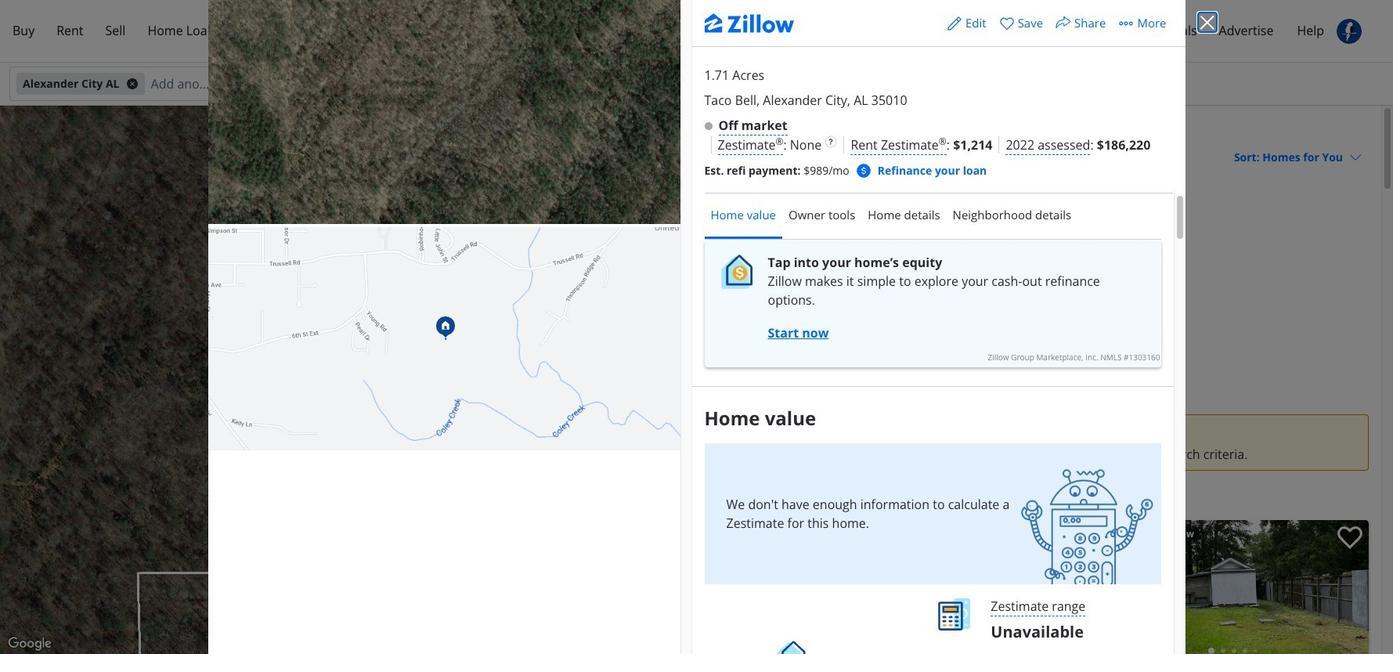 Task type: locate. For each thing, give the bounding box(es) containing it.
main navigation
[[0, 0, 1394, 63]]

property images, use arrow keys to navigate, image 1 of 15 group
[[819, 182, 1091, 320]]

map region
[[0, 0, 833, 654]]

property images, use arrow keys to navigate, image 1 of 7 group
[[1097, 520, 1370, 654]]

filters element
[[0, 63, 1394, 106]]

1558 hillabee st, alexander city, al 35010 image
[[1097, 520, 1370, 654]]

zillow logo image
[[634, 19, 760, 46]]

view larger view of the 1 photo of this home image
[[208, 0, 684, 224]]

google image
[[4, 634, 56, 654]]

utility element
[[692, 0, 1186, 46]]

main content
[[806, 106, 1382, 654]]



Task type: describe. For each thing, give the bounding box(es) containing it.
close image
[[1198, 13, 1217, 32]]

1234 enitachopoco shls, alexander city, al 35010 image
[[819, 182, 1091, 320]]

property image
[[208, 227, 684, 451]]

clear field image
[[219, 78, 231, 90]]

1362 confederate dr, alexander city, al 35010 image
[[819, 520, 1091, 654]]

remove tag image
[[126, 78, 138, 90]]

property images, use arrow keys to navigate, image 1 of 12 group
[[819, 520, 1091, 654]]



Task type: vqa. For each thing, say whether or not it's contained in the screenshot.
view larger view of the 1 photo of this home
yes



